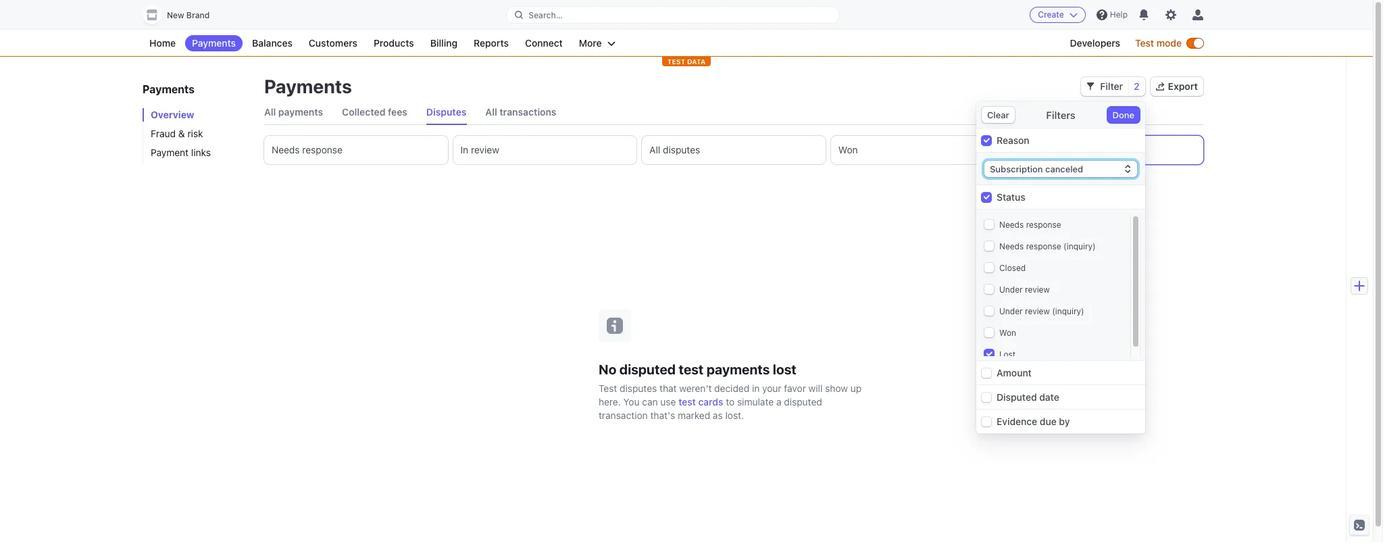 Task type: describe. For each thing, give the bounding box(es) containing it.
products link
[[367, 35, 421, 51]]

fraud
[[151, 128, 176, 139]]

you
[[624, 396, 640, 407]]

marked
[[678, 409, 711, 421]]

up
[[851, 382, 862, 394]]

all for all transactions
[[486, 106, 497, 118]]

here.
[[599, 396, 621, 407]]

data
[[687, 57, 706, 66]]

connect link
[[518, 35, 570, 51]]

disputed inside the to simulate a disputed transaction that's marked as lost.
[[784, 396, 823, 407]]

under review (inquiry)
[[1000, 306, 1085, 316]]

create button
[[1030, 7, 1086, 23]]

simulate
[[737, 396, 774, 407]]

create
[[1038, 9, 1065, 20]]

test
[[668, 57, 686, 66]]

all payments
[[264, 106, 323, 118]]

billing link
[[424, 35, 464, 51]]

lost button
[[1020, 136, 1204, 164]]

all transactions link
[[486, 100, 557, 124]]

lost inside button
[[1028, 144, 1048, 155]]

favor
[[784, 382, 806, 394]]

export button
[[1151, 77, 1204, 96]]

review for in review
[[471, 144, 500, 155]]

all disputes
[[650, 144, 700, 155]]

in review button
[[453, 136, 637, 164]]

won button
[[831, 136, 1015, 164]]

brand
[[186, 10, 210, 20]]

won inside button
[[839, 144, 858, 155]]

2 test from the top
[[679, 396, 696, 407]]

lost
[[773, 361, 797, 377]]

test data
[[668, 57, 706, 66]]

more
[[579, 37, 602, 49]]

help button
[[1092, 4, 1134, 26]]

needs inside button
[[272, 144, 300, 155]]

home
[[149, 37, 176, 49]]

Search… text field
[[507, 6, 839, 23]]

as
[[713, 409, 723, 421]]

fees
[[388, 106, 408, 118]]

tab list containing needs response
[[264, 136, 1204, 164]]

disputes for all
[[663, 144, 700, 155]]

by
[[1060, 416, 1070, 427]]

test for test mode
[[1136, 37, 1155, 49]]

clear
[[988, 110, 1010, 120]]

payments up overview
[[143, 83, 195, 95]]

done
[[1113, 110, 1135, 120]]

new
[[167, 10, 184, 20]]

payments down brand
[[192, 37, 236, 49]]

2 vertical spatial response
[[1027, 241, 1062, 251]]

developers link
[[1064, 35, 1128, 51]]

(inquiry) for needs response (inquiry)
[[1064, 241, 1096, 251]]

more button
[[572, 35, 622, 51]]

all payments link
[[264, 100, 323, 124]]

review for under review (inquiry)
[[1025, 306, 1050, 316]]

fraud & risk
[[151, 128, 203, 139]]

disputes link
[[426, 100, 467, 124]]

reports
[[474, 37, 509, 49]]

search…
[[529, 10, 563, 20]]

1 horizontal spatial won
[[1000, 328, 1017, 338]]

fraud & risk link
[[143, 127, 251, 141]]

needs response inside button
[[272, 144, 343, 155]]

date
[[1040, 391, 1060, 403]]

to simulate a disputed transaction that's marked as lost.
[[599, 396, 823, 421]]

to
[[726, 396, 735, 407]]

customers
[[309, 37, 358, 49]]

all for all payments
[[264, 106, 276, 118]]

lost.
[[726, 409, 744, 421]]

test mode
[[1136, 37, 1182, 49]]

transaction
[[599, 409, 648, 421]]

under for under review (inquiry)
[[1000, 306, 1023, 316]]

all disputes button
[[642, 136, 826, 164]]

payment
[[151, 147, 189, 158]]

test cards
[[679, 396, 724, 407]]

links
[[191, 147, 211, 158]]

in review
[[461, 144, 500, 155]]

reports link
[[467, 35, 516, 51]]

amount
[[997, 367, 1032, 379]]

new brand button
[[143, 5, 223, 24]]

1 vertical spatial needs
[[1000, 220, 1024, 230]]

billing
[[430, 37, 458, 49]]

decided
[[715, 382, 750, 394]]

balances
[[252, 37, 293, 49]]

overview
[[151, 109, 194, 120]]

2 vertical spatial needs
[[1000, 241, 1024, 251]]

done button
[[1108, 107, 1140, 123]]

under review
[[1000, 285, 1050, 295]]

balances link
[[245, 35, 299, 51]]

test disputes that weren't decided in your favor will show up here. you can use
[[599, 382, 862, 407]]

filters
[[1047, 109, 1076, 121]]



Task type: locate. For each thing, give the bounding box(es) containing it.
disputes for test
[[620, 382, 657, 394]]

collected fees
[[342, 106, 408, 118]]

1 vertical spatial under
[[1000, 306, 1023, 316]]

filter
[[1101, 80, 1124, 92]]

0 vertical spatial needs response
[[272, 144, 343, 155]]

evidence due by
[[997, 416, 1070, 427]]

transactions
[[500, 106, 557, 118]]

under for under review
[[1000, 285, 1023, 295]]

needs response up needs response (inquiry)
[[1000, 220, 1062, 230]]

lost down filters
[[1028, 144, 1048, 155]]

0 horizontal spatial needs response
[[272, 144, 343, 155]]

0 horizontal spatial disputes
[[620, 382, 657, 394]]

payments up all payments
[[264, 75, 352, 97]]

use
[[661, 396, 676, 407]]

review up under review (inquiry)
[[1025, 285, 1050, 295]]

response up under review
[[1027, 241, 1062, 251]]

1 vertical spatial disputed
[[784, 396, 823, 407]]

collected fees link
[[342, 100, 408, 124]]

disputed
[[997, 391, 1037, 403]]

1 horizontal spatial disputes
[[663, 144, 700, 155]]

0 horizontal spatial test
[[599, 382, 617, 394]]

1 test from the top
[[679, 361, 704, 377]]

needs up closed on the right of page
[[1000, 241, 1024, 251]]

0 vertical spatial lost
[[1028, 144, 1048, 155]]

0 vertical spatial won
[[839, 144, 858, 155]]

evidence
[[997, 416, 1038, 427]]

clear button
[[982, 107, 1015, 123]]

needs response
[[272, 144, 343, 155], [1000, 220, 1062, 230]]

needs response button
[[264, 136, 448, 164]]

svg image
[[1087, 83, 1095, 91]]

new brand
[[167, 10, 210, 20]]

0 vertical spatial under
[[1000, 285, 1023, 295]]

1 vertical spatial disputes
[[620, 382, 657, 394]]

response down all payments "link" in the top of the page
[[302, 144, 343, 155]]

0 vertical spatial disputes
[[663, 144, 700, 155]]

1 horizontal spatial needs response
[[1000, 220, 1062, 230]]

(inquiry) for under review (inquiry)
[[1053, 306, 1085, 316]]

2 horizontal spatial all
[[650, 144, 661, 155]]

test up "weren't"
[[679, 361, 704, 377]]

0 horizontal spatial lost
[[1000, 349, 1016, 360]]

tab list
[[264, 100, 1204, 125], [264, 136, 1204, 164]]

response inside needs response button
[[302, 144, 343, 155]]

0 vertical spatial payments
[[278, 106, 323, 118]]

payments
[[278, 106, 323, 118], [707, 361, 770, 377]]

status
[[997, 191, 1026, 203]]

0 horizontal spatial all
[[264, 106, 276, 118]]

1 vertical spatial test
[[599, 382, 617, 394]]

disputed down favor
[[784, 396, 823, 407]]

1 vertical spatial won
[[1000, 328, 1017, 338]]

your
[[763, 382, 782, 394]]

needs response (inquiry)
[[1000, 241, 1096, 251]]

a
[[777, 396, 782, 407]]

0 vertical spatial disputed
[[620, 361, 676, 377]]

export
[[1168, 80, 1198, 92]]

2 under from the top
[[1000, 306, 1023, 316]]

0 vertical spatial review
[[471, 144, 500, 155]]

0 horizontal spatial won
[[839, 144, 858, 155]]

0 horizontal spatial disputed
[[620, 361, 676, 377]]

disputes
[[663, 144, 700, 155], [620, 382, 657, 394]]

developers
[[1070, 37, 1121, 49]]

test inside test disputes that weren't decided in your favor will show up here. you can use
[[599, 382, 617, 394]]

collected
[[342, 106, 386, 118]]

0 vertical spatial response
[[302, 144, 343, 155]]

products
[[374, 37, 414, 49]]

1 vertical spatial tab list
[[264, 136, 1204, 164]]

&
[[178, 128, 185, 139]]

payment links link
[[143, 146, 251, 160]]

review right in
[[471, 144, 500, 155]]

cards
[[699, 396, 724, 407]]

will
[[809, 382, 823, 394]]

1 vertical spatial lost
[[1000, 349, 1016, 360]]

response
[[302, 144, 343, 155], [1027, 220, 1062, 230], [1027, 241, 1062, 251]]

help
[[1111, 9, 1128, 20]]

overview link
[[143, 108, 251, 122]]

disputes
[[426, 106, 467, 118]]

1 under from the top
[[1000, 285, 1023, 295]]

needs down all payments "link" in the top of the page
[[272, 144, 300, 155]]

all inside "link"
[[264, 106, 276, 118]]

1 vertical spatial (inquiry)
[[1053, 306, 1085, 316]]

1 vertical spatial test
[[679, 396, 696, 407]]

Search… search field
[[507, 6, 839, 23]]

no
[[599, 361, 617, 377]]

lost
[[1028, 144, 1048, 155], [1000, 349, 1016, 360]]

1 horizontal spatial test
[[1136, 37, 1155, 49]]

disputed date
[[997, 391, 1060, 403]]

0 vertical spatial (inquiry)
[[1064, 241, 1096, 251]]

payments left collected
[[278, 106, 323, 118]]

1 vertical spatial needs response
[[1000, 220, 1062, 230]]

1 vertical spatial response
[[1027, 220, 1062, 230]]

that's
[[651, 409, 675, 421]]

test up here.
[[599, 382, 617, 394]]

review inside button
[[471, 144, 500, 155]]

payment links
[[151, 147, 211, 158]]

lost up amount on the right bottom of page
[[1000, 349, 1016, 360]]

test left mode
[[1136, 37, 1155, 49]]

home link
[[143, 35, 183, 51]]

review down under review
[[1025, 306, 1050, 316]]

payments link
[[185, 35, 243, 51]]

0 horizontal spatial payments
[[278, 106, 323, 118]]

0 vertical spatial test
[[1136, 37, 1155, 49]]

needs response down all payments "link" in the top of the page
[[272, 144, 343, 155]]

response up needs response (inquiry)
[[1027, 220, 1062, 230]]

tab list containing all payments
[[264, 100, 1204, 125]]

payments up decided
[[707, 361, 770, 377]]

closed
[[1000, 263, 1026, 273]]

disputes inside test disputes that weren't decided in your favor will show up here. you can use
[[620, 382, 657, 394]]

in
[[752, 382, 760, 394]]

mode
[[1157, 37, 1182, 49]]

0 vertical spatial needs
[[272, 144, 300, 155]]

1 horizontal spatial disputed
[[784, 396, 823, 407]]

test cards link
[[679, 395, 724, 409]]

customers link
[[302, 35, 364, 51]]

reason
[[997, 135, 1030, 146]]

payments
[[192, 37, 236, 49], [264, 75, 352, 97], [143, 83, 195, 95]]

show
[[826, 382, 848, 394]]

no disputed test payments lost
[[599, 361, 797, 377]]

review for under review
[[1025, 285, 1050, 295]]

under down under review
[[1000, 306, 1023, 316]]

0 vertical spatial test
[[679, 361, 704, 377]]

under down closed on the right of page
[[1000, 285, 1023, 295]]

0 vertical spatial tab list
[[264, 100, 1204, 125]]

needs down "status"
[[1000, 220, 1024, 230]]

test for test disputes that weren't decided in your favor will show up here. you can use
[[599, 382, 617, 394]]

weren't
[[680, 382, 712, 394]]

2 vertical spatial review
[[1025, 306, 1050, 316]]

in
[[461, 144, 469, 155]]

test up marked
[[679, 396, 696, 407]]

all transactions
[[486, 106, 557, 118]]

risk
[[188, 128, 203, 139]]

can
[[642, 396, 658, 407]]

that
[[660, 382, 677, 394]]

test
[[1136, 37, 1155, 49], [599, 382, 617, 394]]

2 tab list from the top
[[264, 136, 1204, 164]]

disputed up that
[[620, 361, 676, 377]]

2
[[1134, 80, 1140, 92]]

1 horizontal spatial all
[[486, 106, 497, 118]]

connect
[[525, 37, 563, 49]]

1 horizontal spatial lost
[[1028, 144, 1048, 155]]

due
[[1040, 416, 1057, 427]]

disputes inside button
[[663, 144, 700, 155]]

payments inside all payments "link"
[[278, 106, 323, 118]]

all for all disputes
[[650, 144, 661, 155]]

1 horizontal spatial payments
[[707, 361, 770, 377]]

1 tab list from the top
[[264, 100, 1204, 125]]

1 vertical spatial payments
[[707, 361, 770, 377]]

1 vertical spatial review
[[1025, 285, 1050, 295]]

under
[[1000, 285, 1023, 295], [1000, 306, 1023, 316]]

all inside button
[[650, 144, 661, 155]]



Task type: vqa. For each thing, say whether or not it's contained in the screenshot.
Invoices
no



